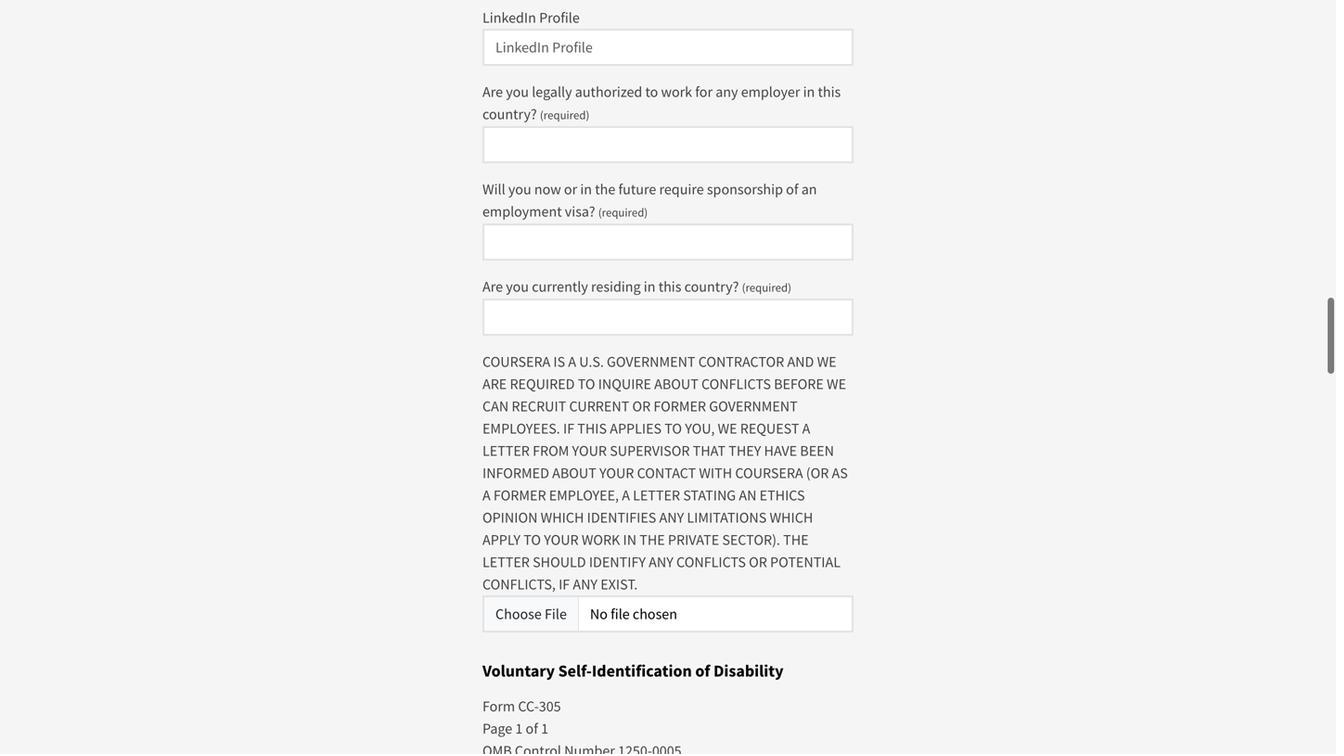 Task type: describe. For each thing, give the bounding box(es) containing it.
LinkedIn Profile text field
[[483, 27, 854, 64]]

authorized
[[575, 81, 643, 99]]

1 vertical spatial your
[[600, 462, 635, 481]]

stating
[[684, 485, 736, 503]]

0 horizontal spatial government
[[607, 351, 696, 370]]

can
[[483, 396, 509, 414]]

been
[[801, 440, 835, 459]]

(required) for authorized
[[540, 106, 590, 121]]

0 horizontal spatial coursera
[[483, 351, 551, 370]]

(required) for or
[[599, 203, 648, 218]]

2 vertical spatial any
[[573, 574, 598, 592]]

of inside 'form cc-305 page 1 of 1'
[[526, 718, 538, 737]]

current
[[570, 396, 630, 414]]

1 vertical spatial of
[[696, 659, 711, 680]]

are for are you currently residing in this country? (required)
[[483, 276, 503, 294]]

will
[[483, 178, 506, 197]]

you for legally
[[506, 81, 529, 99]]

and
[[788, 351, 815, 370]]

they
[[729, 440, 762, 459]]

should
[[533, 552, 586, 570]]

2 vertical spatial to
[[524, 529, 541, 548]]

2 vertical spatial your
[[544, 529, 579, 548]]

are you currently residing in this country? (required)
[[483, 276, 792, 294]]

1 the from the left
[[640, 529, 665, 548]]

employment
[[483, 201, 562, 219]]

0 vertical spatial if
[[564, 418, 575, 436]]

0 vertical spatial conflicts
[[702, 373, 771, 392]]

visa?
[[565, 201, 596, 219]]

work
[[662, 81, 693, 99]]

page
[[483, 718, 513, 737]]

employer
[[742, 81, 801, 99]]

apply
[[483, 529, 521, 548]]

of inside will you now or in the future require sponsorship of an employment visa?
[[787, 178, 799, 197]]

0 vertical spatial your
[[572, 440, 607, 459]]

an
[[739, 485, 757, 503]]

now
[[535, 178, 561, 197]]

this
[[578, 418, 607, 436]]

as
[[832, 462, 848, 481]]

voluntary self-identification of disability
[[483, 659, 784, 680]]

for
[[696, 81, 713, 99]]

from
[[533, 440, 569, 459]]

ethics
[[760, 485, 806, 503]]

the
[[595, 178, 616, 197]]

COURSERA IS A U.S. GOVERNMENT CONTRACTOR AND WE ARE REQUIRED TO INQUIRE ABOUT CONFLICTS BEFORE WE CAN RECRUIT CURRENT OR FORMER GOVERNMENT EMPLOYEES. IF THIS APPLIES TO YOU, WE REQUEST A LETTER FROM YOUR SUPERVISOR THAT THEY HAVE BEEN INFORMED ABOUT YOUR CONTACT WITH COURSERA (OR AS A FORMER EMPLOYEE, A LETTER STATING AN ETHICS OPINION WHICH IDENTIFIES ANY LIMITATIONS WHICH APPLY TO YOUR WORK IN THE PRIVATE SECTOR). THE LETTER SHOULD IDENTIFY ANY CONFLICTS OR POTENTIAL CONFLICTS, IF ANY EXIST. file field
[[483, 594, 854, 631]]

0 vertical spatial to
[[578, 373, 596, 392]]

opinion
[[483, 507, 538, 526]]

conflicts,
[[483, 574, 556, 592]]

this inside are you legally authorized to work for any employer in this country?
[[818, 81, 841, 99]]

1 vertical spatial letter
[[633, 485, 681, 503]]

coursera is a u.s. government contractor and we are required to inquire about conflicts before we can recruit current or former government employees. if this applies to you, we request a letter from your supervisor that they have been informed about your contact with coursera (or as a former employee, a letter stating an ethics opinion which identifies any limitations which apply to your work in the private sector). the letter should identify any conflicts or potential conflicts, if any exist.
[[483, 351, 848, 592]]

legally
[[532, 81, 572, 99]]

self-
[[559, 659, 592, 680]]

2 the from the left
[[784, 529, 809, 548]]

0 vertical spatial letter
[[483, 440, 530, 459]]

1 which from the left
[[541, 507, 584, 526]]

2 horizontal spatial to
[[665, 418, 682, 436]]

1 horizontal spatial coursera
[[736, 462, 804, 481]]

0 horizontal spatial about
[[553, 462, 597, 481]]

1 vertical spatial this
[[659, 276, 682, 294]]

a up 'been'
[[803, 418, 811, 436]]

305
[[539, 696, 561, 715]]

that
[[693, 440, 726, 459]]

country? inside are you legally authorized to work for any employer in this country?
[[483, 103, 537, 122]]

identifies
[[587, 507, 657, 526]]

linkedin profile
[[483, 7, 580, 25]]

an
[[802, 178, 818, 197]]

1 vertical spatial or
[[749, 552, 768, 570]]

future
[[619, 178, 657, 197]]



Task type: vqa. For each thing, say whether or not it's contained in the screenshot.
"CAUSED"
no



Task type: locate. For each thing, give the bounding box(es) containing it.
your down this
[[572, 440, 607, 459]]

0 vertical spatial you
[[506, 81, 529, 99]]

0 horizontal spatial (required)
[[540, 106, 590, 121]]

you inside will you now or in the future require sponsorship of an employment visa?
[[509, 178, 532, 197]]

0 vertical spatial of
[[787, 178, 799, 197]]

0 vertical spatial in
[[804, 81, 815, 99]]

1 vertical spatial (required)
[[599, 203, 648, 218]]

0 horizontal spatial 1
[[516, 718, 523, 737]]

1 vertical spatial you
[[509, 178, 532, 197]]

any left exist.
[[573, 574, 598, 592]]

1 vertical spatial government
[[710, 396, 798, 414]]

1 vertical spatial we
[[827, 373, 847, 392]]

your
[[572, 440, 607, 459], [600, 462, 635, 481], [544, 529, 579, 548]]

required
[[510, 373, 575, 392]]

letter down contact
[[633, 485, 681, 503]]

sector).
[[723, 529, 781, 548]]

0 vertical spatial are
[[483, 81, 503, 99]]

you for now
[[509, 178, 532, 197]]

about
[[655, 373, 699, 392], [553, 462, 597, 481]]

2 1 from the left
[[541, 718, 549, 737]]

you
[[506, 81, 529, 99], [509, 178, 532, 197], [506, 276, 529, 294]]

2 which from the left
[[770, 507, 814, 526]]

of left disability
[[696, 659, 711, 680]]

which down ethics
[[770, 507, 814, 526]]

1 vertical spatial conflicts
[[677, 552, 746, 570]]

letter down apply
[[483, 552, 530, 570]]

1 vertical spatial about
[[553, 462, 597, 481]]

identify
[[589, 552, 646, 570]]

we right you,
[[718, 418, 738, 436]]

1 horizontal spatial country?
[[685, 276, 739, 294]]

1 horizontal spatial the
[[784, 529, 809, 548]]

you,
[[685, 418, 715, 436]]

contact
[[637, 462, 696, 481]]

any
[[716, 81, 739, 99]]

will you now or in the future require sponsorship of an employment visa?
[[483, 178, 818, 219]]

currently
[[532, 276, 588, 294]]

1 vertical spatial country?
[[685, 276, 739, 294]]

(or
[[807, 462, 829, 481]]

1 horizontal spatial government
[[710, 396, 798, 414]]

0 vertical spatial (required)
[[540, 106, 590, 121]]

the
[[640, 529, 665, 548], [784, 529, 809, 548]]

before
[[774, 373, 824, 392]]

are inside are you legally authorized to work for any employer in this country?
[[483, 81, 503, 99]]

former up you,
[[654, 396, 707, 414]]

to
[[646, 81, 659, 99]]

in
[[623, 529, 637, 548]]

this right employer
[[818, 81, 841, 99]]

work
[[582, 529, 620, 548]]

0 vertical spatial any
[[660, 507, 684, 526]]

1 down 305
[[541, 718, 549, 737]]

1 vertical spatial former
[[494, 485, 546, 503]]

(required) down 'legally'
[[540, 106, 590, 121]]

any up private
[[660, 507, 684, 526]]

have
[[765, 440, 798, 459]]

coursera down have
[[736, 462, 804, 481]]

1 horizontal spatial to
[[578, 373, 596, 392]]

0 horizontal spatial country?
[[483, 103, 537, 122]]

country? down 'legally'
[[483, 103, 537, 122]]

1
[[516, 718, 523, 737], [541, 718, 549, 737]]

1 vertical spatial are
[[483, 276, 503, 294]]

2 vertical spatial (required)
[[742, 279, 792, 294]]

potential
[[771, 552, 841, 570]]

of left an on the top of the page
[[787, 178, 799, 197]]

employees.
[[483, 418, 561, 436]]

0 vertical spatial or
[[633, 396, 651, 414]]

exist.
[[601, 574, 638, 592]]

any down private
[[649, 552, 674, 570]]

in inside are you legally authorized to work for any employer in this country?
[[804, 81, 815, 99]]

are left 'legally'
[[483, 81, 503, 99]]

is
[[554, 351, 566, 370]]

0 horizontal spatial in
[[581, 178, 592, 197]]

are left 'currently'
[[483, 276, 503, 294]]

conflicts down private
[[677, 552, 746, 570]]

voluntary
[[483, 659, 555, 680]]

you left 'currently'
[[506, 276, 529, 294]]

1 horizontal spatial about
[[655, 373, 699, 392]]

require
[[660, 178, 704, 197]]

we right and
[[818, 351, 837, 370]]

1 vertical spatial any
[[649, 552, 674, 570]]

you up employment
[[509, 178, 532, 197]]

0 vertical spatial country?
[[483, 103, 537, 122]]

0 vertical spatial government
[[607, 351, 696, 370]]

which down 'employee,'
[[541, 507, 584, 526]]

a up opinion
[[483, 485, 491, 503]]

to right apply
[[524, 529, 541, 548]]

letter up informed
[[483, 440, 530, 459]]

form cc-305 page 1 of 1
[[483, 696, 561, 737]]

inquire
[[599, 373, 652, 392]]

about up 'employee,'
[[553, 462, 597, 481]]

a
[[569, 351, 577, 370], [803, 418, 811, 436], [483, 485, 491, 503], [622, 485, 630, 503]]

which
[[541, 507, 584, 526], [770, 507, 814, 526]]

conflicts down contractor
[[702, 373, 771, 392]]

sponsorship
[[707, 178, 784, 197]]

recruit
[[512, 396, 567, 414]]

1 are from the top
[[483, 81, 503, 99]]

cc-
[[518, 696, 539, 715]]

in inside will you now or in the future require sponsorship of an employment visa?
[[581, 178, 592, 197]]

any
[[660, 507, 684, 526], [649, 552, 674, 570], [573, 574, 598, 592]]

country? up contractor
[[685, 276, 739, 294]]

contractor
[[699, 351, 785, 370]]

a right is
[[569, 351, 577, 370]]

you for currently
[[506, 276, 529, 294]]

u.s.
[[580, 351, 604, 370]]

0 vertical spatial about
[[655, 373, 699, 392]]

2 horizontal spatial of
[[787, 178, 799, 197]]

in right or on the left
[[581, 178, 592, 197]]

request
[[741, 418, 800, 436]]

2 are from the top
[[483, 276, 503, 294]]

a up identifies
[[622, 485, 630, 503]]

(required) up contractor
[[742, 279, 792, 294]]

1 vertical spatial if
[[559, 574, 570, 592]]

0 horizontal spatial the
[[640, 529, 665, 548]]

0 horizontal spatial which
[[541, 507, 584, 526]]

residing
[[591, 276, 641, 294]]

you inside are you legally authorized to work for any employer in this country?
[[506, 81, 529, 99]]

conflicts
[[702, 373, 771, 392], [677, 552, 746, 570]]

1 horizontal spatial this
[[818, 81, 841, 99]]

1 horizontal spatial 1
[[541, 718, 549, 737]]

government
[[607, 351, 696, 370], [710, 396, 798, 414]]

2 vertical spatial letter
[[483, 552, 530, 570]]

former
[[654, 396, 707, 414], [494, 485, 546, 503]]

you left 'legally'
[[506, 81, 529, 99]]

private
[[668, 529, 720, 548]]

of down cc-
[[526, 718, 538, 737]]

form
[[483, 696, 515, 715]]

(required) down future
[[599, 203, 648, 218]]

0 horizontal spatial of
[[526, 718, 538, 737]]

employee,
[[549, 485, 619, 503]]

applies
[[610, 418, 662, 436]]

or
[[633, 396, 651, 414], [749, 552, 768, 570]]

we right before
[[827, 373, 847, 392]]

the up potential
[[784, 529, 809, 548]]

we
[[818, 351, 837, 370], [827, 373, 847, 392], [718, 418, 738, 436]]

to left you,
[[665, 418, 682, 436]]

or up applies
[[633, 396, 651, 414]]

(required)
[[540, 106, 590, 121], [599, 203, 648, 218], [742, 279, 792, 294]]

disability
[[714, 659, 784, 680]]

1 vertical spatial coursera
[[736, 462, 804, 481]]

letter
[[483, 440, 530, 459], [633, 485, 681, 503], [483, 552, 530, 570]]

1 vertical spatial in
[[581, 178, 592, 197]]

are you legally authorized to work for any employer in this country?
[[483, 81, 841, 122]]

0 vertical spatial this
[[818, 81, 841, 99]]

coursera
[[483, 351, 551, 370], [736, 462, 804, 481]]

are
[[483, 373, 507, 392]]

2 vertical spatial you
[[506, 276, 529, 294]]

the right in
[[640, 529, 665, 548]]

or down sector).
[[749, 552, 768, 570]]

1 horizontal spatial in
[[644, 276, 656, 294]]

linkedin
[[483, 7, 537, 25]]

with
[[699, 462, 733, 481]]

are for are you legally authorized to work for any employer in this country?
[[483, 81, 503, 99]]

0 vertical spatial former
[[654, 396, 707, 414]]

0 horizontal spatial or
[[633, 396, 651, 414]]

coursera up are
[[483, 351, 551, 370]]

1 right page
[[516, 718, 523, 737]]

supervisor
[[610, 440, 690, 459]]

identification
[[592, 659, 692, 680]]

if left this
[[564, 418, 575, 436]]

2 horizontal spatial in
[[804, 81, 815, 99]]

1 horizontal spatial (required)
[[599, 203, 648, 218]]

0 horizontal spatial this
[[659, 276, 682, 294]]

0 horizontal spatial to
[[524, 529, 541, 548]]

in right the residing
[[644, 276, 656, 294]]

informed
[[483, 462, 550, 481]]

limitations
[[687, 507, 767, 526]]

if
[[564, 418, 575, 436], [559, 574, 570, 592]]

or
[[564, 178, 578, 197]]

(required) inside the are you currently residing in this country? (required)
[[742, 279, 792, 294]]

in for will you now or in the future require sponsorship of an employment visa?
[[581, 178, 592, 197]]

in
[[804, 81, 815, 99], [581, 178, 592, 197], [644, 276, 656, 294]]

0 vertical spatial we
[[818, 351, 837, 370]]

of
[[787, 178, 799, 197], [696, 659, 711, 680], [526, 718, 538, 737]]

to
[[578, 373, 596, 392], [665, 418, 682, 436], [524, 529, 541, 548]]

about up you,
[[655, 373, 699, 392]]

1 horizontal spatial which
[[770, 507, 814, 526]]

former down informed
[[494, 485, 546, 503]]

this right the residing
[[659, 276, 682, 294]]

are
[[483, 81, 503, 99], [483, 276, 503, 294]]

your up should
[[544, 529, 579, 548]]

2 vertical spatial of
[[526, 718, 538, 737]]

2 vertical spatial we
[[718, 418, 738, 436]]

country?
[[483, 103, 537, 122], [685, 276, 739, 294]]

in for are you currently residing in this country? (required)
[[644, 276, 656, 294]]

0 horizontal spatial former
[[494, 485, 546, 503]]

if down should
[[559, 574, 570, 592]]

2 horizontal spatial (required)
[[742, 279, 792, 294]]

your up 'employee,'
[[600, 462, 635, 481]]

in right employer
[[804, 81, 815, 99]]

to down the u.s.
[[578, 373, 596, 392]]

2 vertical spatial in
[[644, 276, 656, 294]]

0 vertical spatial coursera
[[483, 351, 551, 370]]

1 horizontal spatial of
[[696, 659, 711, 680]]

1 horizontal spatial former
[[654, 396, 707, 414]]

1 1 from the left
[[516, 718, 523, 737]]

1 horizontal spatial or
[[749, 552, 768, 570]]

government up inquire on the left of page
[[607, 351, 696, 370]]

profile
[[539, 7, 580, 25]]

1 vertical spatial to
[[665, 418, 682, 436]]

government up request
[[710, 396, 798, 414]]

this
[[818, 81, 841, 99], [659, 276, 682, 294]]



